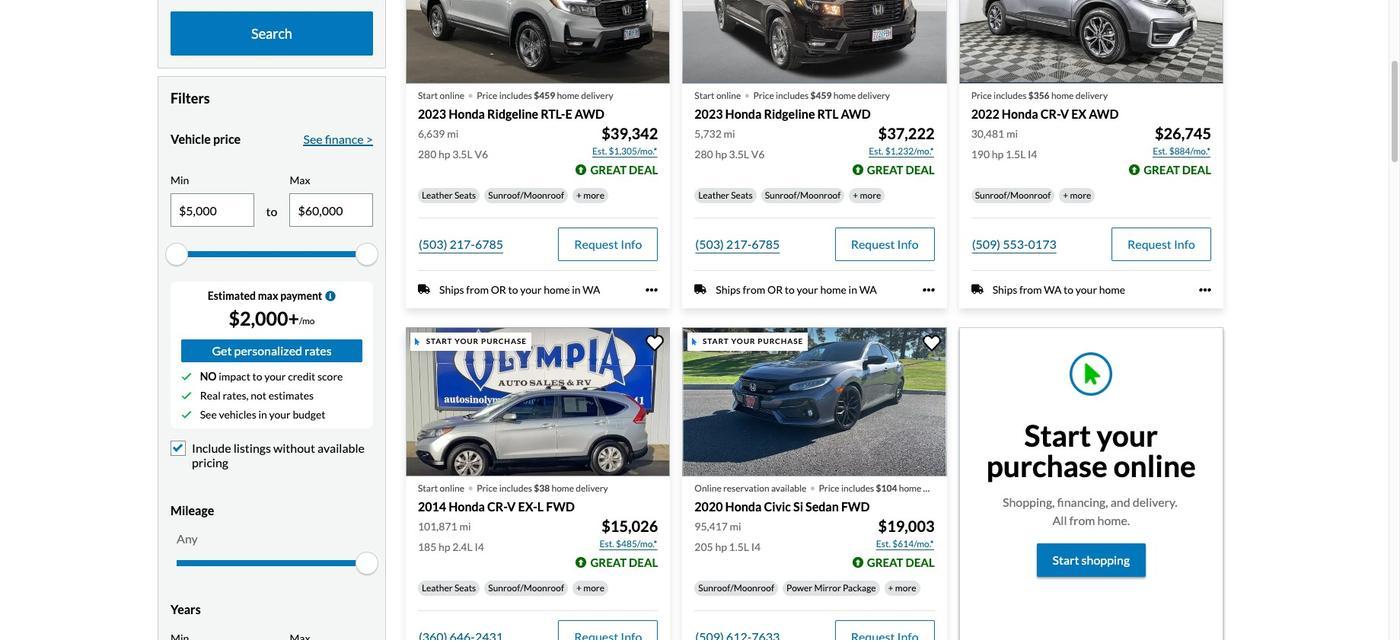 Task type: describe. For each thing, give the bounding box(es) containing it.
rates,
[[223, 389, 249, 402]]

6785 for $39,342
[[475, 237, 503, 251]]

+ for $19,003
[[888, 582, 893, 594]]

280 for $39,342
[[418, 148, 437, 161]]

2014
[[418, 499, 446, 514]]

start online · price includes $38 home delivery 2014 honda cr-v ex-l fwd
[[418, 473, 608, 514]]

i4 for ·
[[475, 541, 484, 553]]

rates
[[305, 343, 332, 358]]

awd inside price includes $356 home delivery 2022 honda cr-v ex awd
[[1089, 106, 1119, 121]]

great deal for $37,222
[[867, 163, 935, 177]]

credit
[[288, 370, 315, 383]]

great deal for $19,003
[[867, 556, 935, 569]]

$38
[[534, 483, 550, 494]]

from for $39,342
[[466, 283, 489, 296]]

cr- inside start online · price includes $38 home delivery 2014 honda cr-v ex-l fwd
[[487, 499, 507, 514]]

$37,222 est. $1,232/mo.*
[[869, 124, 935, 157]]

price inside price includes $356 home delivery 2022 honda cr-v ex awd
[[971, 90, 992, 101]]

6,639 mi 280 hp 3.5l v6
[[418, 127, 488, 161]]

great for $15,026
[[590, 556, 627, 569]]

truck image for $37,222
[[695, 283, 707, 296]]

reservation
[[723, 483, 769, 494]]

start online · price includes $459 home delivery 2023 honda ridgeline rtl-e awd
[[418, 80, 613, 121]]

to for $37,222
[[785, 283, 795, 296]]

lunar silver metallic 2023 honda ridgeline rtl-e awd pickup truck all-wheel drive 9-speed automatic image
[[406, 0, 670, 83]]

great for $37,222
[[867, 163, 903, 177]]

online for ex-
[[440, 483, 464, 494]]

95,417
[[695, 520, 728, 533]]

info for $26,745
[[1174, 237, 1195, 251]]

wa for $39,342
[[583, 283, 600, 296]]

price includes $356 home delivery 2022 honda cr-v ex awd
[[971, 90, 1119, 121]]

ex-
[[518, 499, 537, 514]]

fwd for ·
[[841, 499, 870, 514]]

553-
[[1003, 237, 1028, 251]]

request info for $39,342
[[574, 237, 642, 251]]

online for e
[[440, 90, 464, 101]]

hp for $39,342
[[439, 148, 450, 161]]

online reservation available · price includes $104 home delivery 2020 honda civic si sedan fwd
[[695, 473, 955, 514]]

mi for $26,745
[[1006, 127, 1018, 140]]

purchase for ·
[[758, 337, 803, 346]]

includes for e
[[499, 90, 532, 101]]

see finance > link
[[303, 130, 373, 149]]

(509) 553-0173
[[972, 237, 1057, 251]]

Max text field
[[290, 194, 372, 226]]

mirror
[[814, 582, 841, 594]]

power mirror package
[[786, 582, 876, 594]]

to for $26,745
[[1064, 283, 1074, 296]]

Min text field
[[171, 194, 253, 226]]

includes inside price includes $356 home delivery 2022 honda cr-v ex awd
[[994, 90, 1027, 101]]

0 horizontal spatial in
[[258, 408, 267, 421]]

30,481
[[971, 127, 1004, 140]]

gray 2022 honda cr-v ex awd suv / crossover all-wheel drive automatic image
[[959, 0, 1223, 83]]

(503) for $39,342
[[419, 237, 447, 251]]

info for $39,342
[[621, 237, 642, 251]]

price for e
[[477, 90, 497, 101]]

great deal for $15,026
[[590, 556, 658, 569]]

e
[[565, 106, 572, 121]]

$15,026 est. $485/mo.*
[[600, 517, 658, 550]]

power
[[786, 582, 812, 594]]

leather for $39,342
[[422, 189, 453, 201]]

est. for $26,745
[[1153, 145, 1167, 157]]

package
[[843, 582, 876, 594]]

mileage
[[171, 503, 214, 517]]

$39,342
[[602, 124, 658, 142]]

(509) 553-0173 button
[[971, 228, 1057, 261]]

(503) 217-6785 for $39,342
[[419, 237, 503, 251]]

$15,026
[[602, 517, 658, 535]]

3.5l for $37,222
[[729, 148, 749, 161]]

start inside start your purchase online
[[1024, 418, 1091, 453]]

no impact to your credit score
[[200, 370, 343, 383]]

includes for ex-
[[499, 483, 532, 494]]

+ for $39,342
[[576, 189, 582, 201]]

seats for $15,026
[[454, 582, 476, 594]]

/mo
[[299, 315, 315, 327]]

request for $37,222
[[851, 237, 895, 251]]

$485/mo.*
[[616, 538, 657, 550]]

+ for $37,222
[[853, 189, 858, 201]]

price for ex-
[[477, 483, 497, 494]]

or for $39,342
[[491, 283, 506, 296]]

check image
[[181, 410, 192, 420]]

(509)
[[972, 237, 1000, 251]]

great deal for $26,745
[[1144, 163, 1211, 177]]

v6 for $39,342
[[475, 148, 488, 161]]

seats for $37,222
[[731, 189, 753, 201]]

start inside start online · price includes $38 home delivery 2014 honda cr-v ex-l fwd
[[418, 483, 438, 494]]

ridgeline for $37,222
[[764, 106, 815, 121]]

pricing
[[192, 456, 228, 470]]

mileage button
[[171, 491, 373, 530]]

info circle image
[[325, 291, 336, 301]]

include
[[192, 441, 231, 455]]

(503) 217-6785 button for $39,342
[[418, 228, 504, 261]]

ridgeline for $39,342
[[487, 106, 538, 121]]

$2,000+
[[229, 307, 299, 330]]

est. for $19,003
[[876, 538, 891, 550]]

start your purchase for available
[[703, 337, 803, 346]]

see vehicles in your budget
[[200, 408, 326, 421]]

si
[[793, 499, 803, 514]]

start your purchase online
[[986, 418, 1196, 483]]

ships from or to your home in wa for $39,342
[[439, 283, 600, 296]]

home inside online reservation available · price includes $104 home delivery 2020 honda civic si sedan fwd
[[899, 483, 921, 494]]

delivery.
[[1133, 495, 1177, 509]]

hp for $26,745
[[992, 148, 1004, 161]]

$26,745 est. $884/mo.*
[[1153, 124, 1211, 157]]

home inside price includes $356 home delivery 2022 honda cr-v ex awd
[[1051, 90, 1074, 101]]

real rates, not estimates
[[200, 389, 314, 402]]

get personalized rates button
[[181, 340, 362, 362]]

2020
[[695, 499, 723, 514]]

deal for $26,745
[[1182, 163, 1211, 177]]

sunroof/moonroof for $37,222
[[765, 189, 841, 201]]

start shopping button
[[1037, 543, 1146, 577]]

request info button for $39,342
[[558, 228, 658, 261]]

$459 for $39,342
[[534, 90, 555, 101]]

request for $26,745
[[1128, 237, 1172, 251]]

search button
[[171, 12, 373, 56]]

ellipsis h image for ·
[[922, 284, 935, 296]]

est. $884/mo.* button
[[1152, 144, 1211, 159]]

$1,305/mo.*
[[609, 145, 657, 157]]

· for rtl-
[[467, 80, 474, 107]]

from inside shopping, financing, and delivery. all from home.
[[1069, 513, 1095, 527]]

deal for $37,222
[[906, 163, 935, 177]]

max
[[290, 174, 310, 187]]

185
[[418, 541, 437, 553]]

start online · price includes $459 home delivery 2023 honda ridgeline rtl awd
[[695, 80, 890, 121]]

seats for $39,342
[[454, 189, 476, 201]]

mouse pointer image for available
[[692, 338, 697, 346]]

+ more for $39,342
[[576, 189, 604, 201]]

mi for $37,222
[[724, 127, 735, 140]]

more for $37,222
[[860, 189, 881, 201]]

>
[[366, 132, 373, 146]]

in for $37,222
[[849, 283, 857, 296]]

start inside button
[[1053, 553, 1079, 567]]

no
[[200, 370, 217, 383]]

available inside "include listings without available pricing"
[[318, 441, 365, 455]]

$2,000+ /mo
[[229, 307, 315, 330]]

sedan
[[806, 499, 839, 514]]

2022
[[971, 106, 999, 121]]

home inside the start online · price includes $459 home delivery 2023 honda ridgeline rtl awd
[[833, 90, 856, 101]]

years
[[171, 602, 201, 616]]

request info for $37,222
[[851, 237, 919, 251]]

$356
[[1028, 90, 1050, 101]]

$39,342 est. $1,305/mo.*
[[592, 124, 658, 157]]

205
[[695, 541, 713, 553]]

without
[[273, 441, 315, 455]]

estimates
[[269, 389, 314, 402]]

get
[[212, 343, 232, 358]]

deal for $15,026
[[629, 556, 658, 569]]

all
[[1052, 513, 1067, 527]]

v inside price includes $356 home delivery 2022 honda cr-v ex awd
[[1060, 106, 1069, 121]]

price
[[213, 132, 241, 146]]

95,417 mi 205 hp 1.5l i4
[[695, 520, 761, 553]]

5,732
[[695, 127, 722, 140]]

start your purchase for ·
[[426, 337, 527, 346]]

great for $26,745
[[1144, 163, 1180, 177]]

home.
[[1097, 513, 1130, 527]]

v inside start online · price includes $38 home delivery 2014 honda cr-v ex-l fwd
[[507, 499, 516, 514]]

mi for $19,003
[[730, 520, 741, 533]]

home inside start online · price includes $38 home delivery 2014 honda cr-v ex-l fwd
[[552, 483, 574, 494]]

2014 honda cr-v ex-l fwd suv / crossover front-wheel drive 5-speed automatic image
[[406, 328, 670, 476]]

est. $1,232/mo.* button
[[868, 144, 935, 159]]

filters
[[171, 90, 210, 107]]

l
[[537, 499, 544, 514]]

include listings without available pricing
[[192, 441, 365, 470]]

1.5l for ·
[[729, 541, 749, 553]]

includes inside online reservation available · price includes $104 home delivery 2020 honda civic si sedan fwd
[[841, 483, 874, 494]]

6,639
[[418, 127, 445, 140]]

190
[[971, 148, 990, 161]]

hp for $37,222
[[715, 148, 727, 161]]

leather seats for $15,026
[[422, 582, 476, 594]]



Task type: locate. For each thing, give the bounding box(es) containing it.
mouse pointer image
[[415, 338, 420, 346], [692, 338, 697, 346]]

to
[[266, 204, 277, 219], [508, 283, 518, 296], [785, 283, 795, 296], [1064, 283, 1074, 296], [252, 370, 262, 383]]

1 ridgeline from the left
[[487, 106, 538, 121]]

· up 5,732 mi 280 hp 3.5l v6
[[744, 80, 750, 107]]

2 v6 from the left
[[751, 148, 765, 161]]

1 horizontal spatial fwd
[[841, 499, 870, 514]]

1 horizontal spatial ships from or to your home in wa
[[716, 283, 877, 296]]

price up sedan at the right
[[819, 483, 840, 494]]

more for $39,342
[[583, 189, 604, 201]]

217-
[[450, 237, 475, 251], [726, 237, 752, 251]]

0 vertical spatial see
[[303, 132, 323, 146]]

1 mouse pointer image from the left
[[415, 338, 420, 346]]

+ for $15,026
[[576, 582, 582, 594]]

· inside online reservation available · price includes $104 home delivery 2020 honda civic si sedan fwd
[[810, 473, 816, 500]]

hp for $19,003
[[715, 541, 727, 553]]

see down the real
[[200, 408, 217, 421]]

30,481 mi 190 hp 1.5l i4
[[971, 127, 1037, 161]]

honda for ex-
[[449, 499, 485, 514]]

leather seats down 6,639 mi 280 hp 3.5l v6
[[422, 189, 476, 201]]

mi inside 5,732 mi 280 hp 3.5l v6
[[724, 127, 735, 140]]

min
[[171, 174, 189, 187]]

i4 right 205
[[751, 541, 761, 553]]

ellipsis h image
[[922, 284, 935, 296], [1199, 284, 1211, 296]]

+ more for $37,222
[[853, 189, 881, 201]]

impact
[[219, 370, 250, 383]]

1 (503) 217-6785 button from the left
[[418, 228, 504, 261]]

1 horizontal spatial ellipsis h image
[[1199, 284, 1211, 296]]

great down "est. $1,232/mo.*" button
[[867, 163, 903, 177]]

or
[[491, 283, 506, 296], [767, 283, 783, 296]]

delivery inside start online · price includes $38 home delivery 2014 honda cr-v ex-l fwd
[[576, 483, 608, 494]]

$459
[[534, 90, 555, 101], [811, 90, 832, 101]]

deal
[[629, 163, 658, 177], [906, 163, 935, 177], [1182, 163, 1211, 177], [629, 556, 658, 569], [906, 556, 935, 569]]

2 horizontal spatial awd
[[1089, 106, 1119, 121]]

1 $459 from the left
[[534, 90, 555, 101]]

shopping,
[[1003, 495, 1055, 509]]

$459 up rtl- in the top left of the page
[[534, 90, 555, 101]]

ridgeline
[[487, 106, 538, 121], [764, 106, 815, 121]]

v6 inside 5,732 mi 280 hp 3.5l v6
[[751, 148, 765, 161]]

mi inside '95,417 mi 205 hp 1.5l i4'
[[730, 520, 741, 533]]

2 check image from the top
[[181, 390, 192, 401]]

great for $39,342
[[590, 163, 627, 177]]

info for $37,222
[[897, 237, 919, 251]]

1 vertical spatial available
[[771, 483, 807, 494]]

price
[[477, 90, 497, 101], [753, 90, 774, 101], [971, 90, 992, 101], [477, 483, 497, 494], [819, 483, 840, 494]]

1 wa from the left
[[583, 283, 600, 296]]

personalized
[[234, 343, 302, 358]]

0 horizontal spatial v6
[[475, 148, 488, 161]]

1 horizontal spatial i4
[[751, 541, 761, 553]]

3.5l down the start online · price includes $459 home delivery 2023 honda ridgeline rtl awd
[[729, 148, 749, 161]]

i4 down price includes $356 home delivery 2022 honda cr-v ex awd
[[1028, 148, 1037, 161]]

1 ships from the left
[[439, 283, 464, 296]]

great deal for $39,342
[[590, 163, 658, 177]]

delivery inside start online · price includes $459 home delivery 2023 honda ridgeline rtl-e awd
[[581, 90, 613, 101]]

mi right 6,639
[[447, 127, 459, 140]]

280 for $37,222
[[695, 148, 713, 161]]

est. down $19,003
[[876, 538, 891, 550]]

2 horizontal spatial ships
[[993, 283, 1017, 296]]

great down est. $884/mo.* button
[[1144, 163, 1180, 177]]

0 vertical spatial cr-
[[1041, 106, 1060, 121]]

includes up ex-
[[499, 483, 532, 494]]

vehicle
[[171, 132, 211, 146]]

2 $459 from the left
[[811, 90, 832, 101]]

2 (503) 217-6785 button from the left
[[695, 228, 781, 261]]

(503) 217-6785 button
[[418, 228, 504, 261], [695, 228, 781, 261]]

est.
[[592, 145, 607, 157], [869, 145, 884, 157], [1153, 145, 1167, 157], [600, 538, 614, 550], [876, 538, 891, 550]]

start inside start online · price includes $459 home delivery 2023 honda ridgeline rtl-e awd
[[418, 90, 438, 101]]

hp inside 6,639 mi 280 hp 3.5l v6
[[439, 148, 450, 161]]

includes left $356
[[994, 90, 1027, 101]]

hp for $15,026
[[439, 541, 450, 553]]

2 (503) from the left
[[695, 237, 724, 251]]

1 ellipsis h image from the left
[[922, 284, 935, 296]]

hp inside 30,481 mi 190 hp 1.5l i4
[[992, 148, 1004, 161]]

cr- left ex-
[[487, 499, 507, 514]]

honda down reservation
[[725, 499, 762, 514]]

3 request info from the left
[[1128, 237, 1195, 251]]

fwd right l
[[546, 499, 575, 514]]

101,871
[[418, 520, 457, 533]]

leather
[[422, 189, 453, 201], [698, 189, 729, 201], [422, 582, 453, 594]]

2 request info button from the left
[[835, 228, 935, 261]]

1 horizontal spatial 3.5l
[[729, 148, 749, 161]]

seats
[[454, 189, 476, 201], [731, 189, 753, 201], [454, 582, 476, 594]]

est. $1,305/mo.* button
[[592, 144, 658, 159]]

0 horizontal spatial see
[[200, 408, 217, 421]]

leather seats down 2.4l
[[422, 582, 476, 594]]

0 horizontal spatial ellipsis h image
[[922, 284, 935, 296]]

includes
[[499, 90, 532, 101], [776, 90, 809, 101], [994, 90, 1027, 101], [499, 483, 532, 494], [841, 483, 874, 494]]

2023 up 5,732
[[695, 106, 723, 121]]

v
[[1060, 106, 1069, 121], [507, 499, 516, 514]]

est. for $15,026
[[600, 538, 614, 550]]

fwd right sedan at the right
[[841, 499, 870, 514]]

$459 inside start online · price includes $459 home delivery 2023 honda ridgeline rtl-e awd
[[534, 90, 555, 101]]

0 horizontal spatial 2023
[[418, 106, 446, 121]]

hp right 190
[[992, 148, 1004, 161]]

includes down lunar silver metallic 2023 honda ridgeline rtl-e awd pickup truck all-wheel drive 9-speed automatic image
[[499, 90, 532, 101]]

start inside the start online · price includes $459 home delivery 2023 honda ridgeline rtl awd
[[695, 90, 715, 101]]

hp inside the 101,871 mi 185 hp 2.4l i4
[[439, 541, 450, 553]]

1 horizontal spatial v6
[[751, 148, 765, 161]]

great
[[590, 163, 627, 177], [867, 163, 903, 177], [1144, 163, 1180, 177], [590, 556, 627, 569], [867, 556, 903, 569]]

ellipsis h image for $356
[[1199, 284, 1211, 296]]

request info for $26,745
[[1128, 237, 1195, 251]]

1 horizontal spatial 6785
[[752, 237, 780, 251]]

online up 5,732
[[716, 90, 741, 101]]

est. left $1,305/mo.*
[[592, 145, 607, 157]]

includes left $104
[[841, 483, 874, 494]]

1 check image from the top
[[181, 371, 192, 382]]

available down budget on the left of the page
[[318, 441, 365, 455]]

includes inside start online · price includes $38 home delivery 2014 honda cr-v ex-l fwd
[[499, 483, 532, 494]]

est. $614/mo.* button
[[875, 537, 935, 552]]

fwd inside start online · price includes $38 home delivery 2014 honda cr-v ex-l fwd
[[546, 499, 575, 514]]

3.5l for $39,342
[[452, 148, 473, 161]]

1 ships from or to your home in wa from the left
[[439, 283, 600, 296]]

honda inside the start online · price includes $459 home delivery 2023 honda ridgeline rtl awd
[[725, 106, 762, 121]]

in for $39,342
[[572, 283, 581, 296]]

great deal down 'est. $485/mo.*' 'button'
[[590, 556, 658, 569]]

home
[[557, 90, 579, 101], [833, 90, 856, 101], [1051, 90, 1074, 101], [544, 283, 570, 296], [820, 283, 847, 296], [1099, 283, 1125, 296], [552, 483, 574, 494], [899, 483, 921, 494]]

more for $15,026
[[583, 582, 604, 594]]

1 horizontal spatial (503)
[[695, 237, 724, 251]]

0 horizontal spatial fwd
[[546, 499, 575, 514]]

price left $38
[[477, 483, 497, 494]]

hp right 185
[[439, 541, 450, 553]]

0 horizontal spatial 217-
[[450, 237, 475, 251]]

payment
[[280, 289, 322, 302]]

delivery up $37,222
[[858, 90, 890, 101]]

1 horizontal spatial info
[[897, 237, 919, 251]]

0 horizontal spatial awd
[[575, 106, 604, 121]]

score
[[317, 370, 343, 383]]

2 or from the left
[[767, 283, 783, 296]]

great deal
[[590, 163, 658, 177], [867, 163, 935, 177], [1144, 163, 1211, 177], [590, 556, 658, 569], [867, 556, 935, 569]]

est. $485/mo.* button
[[599, 537, 658, 552]]

ships from or to your home in wa
[[439, 283, 600, 296], [716, 283, 877, 296]]

280 down 5,732
[[695, 148, 713, 161]]

available inside online reservation available · price includes $104 home delivery 2020 honda civic si sedan fwd
[[771, 483, 807, 494]]

from for $26,745
[[1019, 283, 1042, 296]]

0 horizontal spatial i4
[[475, 541, 484, 553]]

leather for $15,026
[[422, 582, 453, 594]]

delivery up $39,342
[[581, 90, 613, 101]]

great down est. $1,305/mo.* button
[[590, 163, 627, 177]]

2023 for $39,342
[[418, 106, 446, 121]]

0 horizontal spatial wa
[[583, 283, 600, 296]]

0 vertical spatial check image
[[181, 371, 192, 382]]

0 horizontal spatial or
[[491, 283, 506, 296]]

· right 2014
[[467, 473, 474, 500]]

request info button for $37,222
[[835, 228, 935, 261]]

2 ships from the left
[[716, 283, 741, 296]]

includes for awd
[[776, 90, 809, 101]]

1 awd from the left
[[575, 106, 604, 121]]

hp down 5,732
[[715, 148, 727, 161]]

request for $39,342
[[574, 237, 618, 251]]

ellipsis h image
[[646, 284, 658, 296]]

1 horizontal spatial mouse pointer image
[[692, 338, 697, 346]]

est. inside the "$19,003 est. $614/mo.*"
[[876, 538, 891, 550]]

2 start your purchase from the left
[[703, 337, 803, 346]]

ships for $39,342
[[439, 283, 464, 296]]

awd inside start online · price includes $459 home delivery 2023 honda ridgeline rtl-e awd
[[575, 106, 604, 121]]

deal down $1,305/mo.*
[[629, 163, 658, 177]]

v left ex
[[1060, 106, 1069, 121]]

1 horizontal spatial wa
[[859, 283, 877, 296]]

leather for $37,222
[[698, 189, 729, 201]]

budget
[[293, 408, 326, 421]]

leather down 5,732 mi 280 hp 3.5l v6
[[698, 189, 729, 201]]

2 280 from the left
[[695, 148, 713, 161]]

2 horizontal spatial info
[[1174, 237, 1195, 251]]

awd inside the start online · price includes $459 home delivery 2023 honda ridgeline rtl awd
[[841, 106, 871, 121]]

finance
[[325, 132, 364, 146]]

home inside start online · price includes $459 home delivery 2023 honda ridgeline rtl-e awd
[[557, 90, 579, 101]]

leather down 6,639 mi 280 hp 3.5l v6
[[422, 189, 453, 201]]

$459 up rtl on the right
[[811, 90, 832, 101]]

5,732 mi 280 hp 3.5l v6
[[695, 127, 765, 161]]

1.5l right 205
[[729, 541, 749, 553]]

2 horizontal spatial i4
[[1028, 148, 1037, 161]]

est. inside $37,222 est. $1,232/mo.*
[[869, 145, 884, 157]]

1 horizontal spatial cr-
[[1041, 106, 1060, 121]]

1 horizontal spatial available
[[771, 483, 807, 494]]

1 3.5l from the left
[[452, 148, 473, 161]]

mouse pointer image for ·
[[415, 338, 420, 346]]

any
[[177, 531, 198, 546]]

3 awd from the left
[[1089, 106, 1119, 121]]

est. for $37,222
[[869, 145, 884, 157]]

deal down the $614/mo.*
[[906, 556, 935, 569]]

great deal down est. $614/mo.* button
[[867, 556, 935, 569]]

1 6785 from the left
[[475, 237, 503, 251]]

crystal black pearl 2023 honda ridgeline rtl awd pickup truck all-wheel drive 9-speed automatic image
[[682, 0, 947, 83]]

awd right 'e'
[[575, 106, 604, 121]]

hp right 205
[[715, 541, 727, 553]]

2 truck image from the left
[[695, 283, 707, 296]]

online inside start online · price includes $459 home delivery 2023 honda ridgeline rtl-e awd
[[440, 90, 464, 101]]

1 request from the left
[[574, 237, 618, 251]]

1 horizontal spatial (503) 217-6785 button
[[695, 228, 781, 261]]

mi inside 6,639 mi 280 hp 3.5l v6
[[447, 127, 459, 140]]

sunroof/moonroof for $39,342
[[488, 189, 564, 201]]

i4 inside 30,481 mi 190 hp 1.5l i4
[[1028, 148, 1037, 161]]

online up 2014
[[440, 483, 464, 494]]

delivery for awd
[[858, 90, 890, 101]]

0 horizontal spatial mouse pointer image
[[415, 338, 420, 346]]

2023 inside the start online · price includes $459 home delivery 2023 honda ridgeline rtl awd
[[695, 106, 723, 121]]

delivery inside online reservation available · price includes $104 home delivery 2020 honda civic si sedan fwd
[[923, 483, 955, 494]]

0 horizontal spatial (503) 217-6785
[[419, 237, 503, 251]]

ex
[[1071, 106, 1087, 121]]

great deal down est. $1,305/mo.* button
[[590, 163, 658, 177]]

honda inside price includes $356 home delivery 2022 honda cr-v ex awd
[[1002, 106, 1038, 121]]

(503) 217-6785 button for $37,222
[[695, 228, 781, 261]]

0 horizontal spatial 280
[[418, 148, 437, 161]]

online up 6,639
[[440, 90, 464, 101]]

deal down $1,232/mo.*
[[906, 163, 935, 177]]

ships from or to your home in wa for $37,222
[[716, 283, 877, 296]]

ridgeline inside the start online · price includes $459 home delivery 2023 honda ridgeline rtl awd
[[764, 106, 815, 121]]

check image up check image
[[181, 390, 192, 401]]

purchase inside start your purchase online
[[986, 448, 1108, 483]]

cr- down $356
[[1041, 106, 1060, 121]]

see
[[303, 132, 323, 146], [200, 408, 217, 421]]

start
[[418, 90, 438, 101], [695, 90, 715, 101], [426, 337, 453, 346], [703, 337, 729, 346], [1024, 418, 1091, 453], [418, 483, 438, 494], [1053, 553, 1079, 567]]

seats down 2.4l
[[454, 582, 476, 594]]

includes down crystal black pearl 2023 honda ridgeline rtl awd pickup truck all-wheel drive 9-speed automatic image
[[776, 90, 809, 101]]

1 280 from the left
[[418, 148, 437, 161]]

0 horizontal spatial info
[[621, 237, 642, 251]]

2 (503) 217-6785 from the left
[[695, 237, 780, 251]]

leather seats
[[422, 189, 476, 201], [698, 189, 753, 201], [422, 582, 476, 594]]

available up si
[[771, 483, 807, 494]]

great down 'est. $485/mo.*' 'button'
[[590, 556, 627, 569]]

fwd inside online reservation available · price includes $104 home delivery 2020 honda civic si sedan fwd
[[841, 499, 870, 514]]

0 vertical spatial 1.5l
[[1006, 148, 1026, 161]]

mi inside the 101,871 mi 185 hp 2.4l i4
[[459, 520, 471, 533]]

your inside start your purchase online
[[1097, 418, 1158, 453]]

217- for $39,342
[[450, 237, 475, 251]]

civic
[[764, 499, 791, 514]]

0 horizontal spatial ships from or to your home in wa
[[439, 283, 600, 296]]

check image
[[181, 371, 192, 382], [181, 390, 192, 401]]

i4 right 2.4l
[[475, 541, 484, 553]]

1 horizontal spatial (503) 217-6785
[[695, 237, 780, 251]]

v6 for $37,222
[[751, 148, 765, 161]]

to for $39,342
[[508, 283, 518, 296]]

1.5l right 190
[[1006, 148, 1026, 161]]

search
[[251, 25, 292, 42]]

purchase
[[481, 337, 527, 346], [758, 337, 803, 346], [986, 448, 1108, 483]]

1 horizontal spatial ridgeline
[[764, 106, 815, 121]]

ridgeline left rtl- in the top left of the page
[[487, 106, 538, 121]]

honda inside online reservation available · price includes $104 home delivery 2020 honda civic si sedan fwd
[[725, 499, 762, 514]]

delivery inside the start online · price includes $459 home delivery 2023 honda ridgeline rtl awd
[[858, 90, 890, 101]]

ships for $26,745
[[993, 283, 1017, 296]]

217- for $37,222
[[726, 237, 752, 251]]

0 horizontal spatial v
[[507, 499, 516, 514]]

deal down the $485/mo.*
[[629, 556, 658, 569]]

2 fwd from the left
[[841, 499, 870, 514]]

$19,003 est. $614/mo.*
[[876, 517, 935, 550]]

price up 6,639 mi 280 hp 3.5l v6
[[477, 90, 497, 101]]

0 horizontal spatial 1.5l
[[729, 541, 749, 553]]

est. inside $26,745 est. $884/mo.*
[[1153, 145, 1167, 157]]

not
[[251, 389, 266, 402]]

1 vertical spatial check image
[[181, 390, 192, 401]]

2 ellipsis h image from the left
[[1199, 284, 1211, 296]]

v6 down start online · price includes $459 home delivery 2023 honda ridgeline rtl-e awd
[[475, 148, 488, 161]]

seats down 6,639 mi 280 hp 3.5l v6
[[454, 189, 476, 201]]

honda up 5,732 mi 280 hp 3.5l v6
[[725, 106, 762, 121]]

price up 5,732 mi 280 hp 3.5l v6
[[753, 90, 774, 101]]

mi for $39,342
[[447, 127, 459, 140]]

hp inside '95,417 mi 205 hp 1.5l i4'
[[715, 541, 727, 553]]

1 horizontal spatial in
[[572, 283, 581, 296]]

fwd for price
[[546, 499, 575, 514]]

honda inside start online · price includes $38 home delivery 2014 honda cr-v ex-l fwd
[[449, 499, 485, 514]]

2 wa from the left
[[859, 283, 877, 296]]

1 vertical spatial cr-
[[487, 499, 507, 514]]

see finance >
[[303, 132, 373, 146]]

$884/mo.*
[[1169, 145, 1211, 157]]

check image left no
[[181, 371, 192, 382]]

price up 2022
[[971, 90, 992, 101]]

3.5l down start online · price includes $459 home delivery 2023 honda ridgeline rtl-e awd
[[452, 148, 473, 161]]

v6 inside 6,639 mi 280 hp 3.5l v6
[[475, 148, 488, 161]]

3 wa from the left
[[1044, 283, 1062, 296]]

2 horizontal spatial truck image
[[971, 283, 983, 296]]

delivery right $38
[[576, 483, 608, 494]]

shopping, financing, and delivery. all from home.
[[1003, 495, 1180, 527]]

honda for e
[[449, 106, 485, 121]]

3 request from the left
[[1128, 237, 1172, 251]]

or for $37,222
[[767, 283, 783, 296]]

hp down 6,639
[[439, 148, 450, 161]]

0 horizontal spatial 6785
[[475, 237, 503, 251]]

$459 inside the start online · price includes $459 home delivery 2023 honda ridgeline rtl awd
[[811, 90, 832, 101]]

2 mouse pointer image from the left
[[692, 338, 697, 346]]

awd right ex
[[1089, 106, 1119, 121]]

more for $19,003
[[895, 582, 916, 594]]

1 horizontal spatial ships
[[716, 283, 741, 296]]

fwd
[[546, 499, 575, 514], [841, 499, 870, 514]]

ships for $37,222
[[716, 283, 741, 296]]

0 horizontal spatial ships
[[439, 283, 464, 296]]

vehicles
[[219, 408, 256, 421]]

· inside the start online · price includes $459 home delivery 2023 honda ridgeline rtl awd
[[744, 80, 750, 107]]

deal down "$884/mo.*"
[[1182, 163, 1211, 177]]

online
[[440, 90, 464, 101], [716, 90, 741, 101], [1113, 448, 1196, 483], [440, 483, 464, 494]]

honda up 6,639 mi 280 hp 3.5l v6
[[449, 106, 485, 121]]

2 6785 from the left
[[752, 237, 780, 251]]

great deal down "est. $1,232/mo.*" button
[[867, 163, 935, 177]]

1 vertical spatial v
[[507, 499, 516, 514]]

+ more
[[576, 189, 604, 201], [853, 189, 881, 201], [1063, 189, 1091, 201], [576, 582, 604, 594], [888, 582, 916, 594]]

1 vertical spatial see
[[200, 408, 217, 421]]

3 ships from the left
[[993, 283, 1017, 296]]

i4 inside the 101,871 mi 185 hp 2.4l i4
[[475, 541, 484, 553]]

estimated max payment
[[208, 289, 322, 302]]

2 horizontal spatial wa
[[1044, 283, 1062, 296]]

mi right 95,417
[[730, 520, 741, 533]]

est. down $15,026 at the left bottom of page
[[600, 538, 614, 550]]

shopping
[[1082, 553, 1130, 567]]

1 horizontal spatial see
[[303, 132, 323, 146]]

hp
[[439, 148, 450, 161], [715, 148, 727, 161], [992, 148, 1004, 161], [439, 541, 450, 553], [715, 541, 727, 553]]

280 inside 5,732 mi 280 hp 3.5l v6
[[695, 148, 713, 161]]

1 (503) from the left
[[419, 237, 447, 251]]

1 2023 from the left
[[418, 106, 446, 121]]

3 truck image from the left
[[971, 283, 983, 296]]

v6 down the start online · price includes $459 home delivery 2023 honda ridgeline rtl awd
[[751, 148, 765, 161]]

1 v6 from the left
[[475, 148, 488, 161]]

2 ships from or to your home in wa from the left
[[716, 283, 877, 296]]

6785 for $37,222
[[752, 237, 780, 251]]

online inside the start online · price includes $459 home delivery 2023 honda ridgeline rtl awd
[[716, 90, 741, 101]]

1 horizontal spatial awd
[[841, 106, 871, 121]]

great deal down est. $884/mo.* button
[[1144, 163, 1211, 177]]

0 horizontal spatial 3.5l
[[452, 148, 473, 161]]

delivery for e
[[581, 90, 613, 101]]

delivery for ex-
[[576, 483, 608, 494]]

0 horizontal spatial start your purchase
[[426, 337, 527, 346]]

delivery up $19,003
[[923, 483, 955, 494]]

seats down 5,732 mi 280 hp 3.5l v6
[[731, 189, 753, 201]]

2 horizontal spatial purchase
[[986, 448, 1108, 483]]

get personalized rates
[[212, 343, 332, 358]]

1 horizontal spatial 280
[[695, 148, 713, 161]]

1 request info button from the left
[[558, 228, 658, 261]]

0 horizontal spatial ridgeline
[[487, 106, 538, 121]]

leather seats for $37,222
[[698, 189, 753, 201]]

1 info from the left
[[621, 237, 642, 251]]

leather seats down 5,732 mi 280 hp 3.5l v6
[[698, 189, 753, 201]]

1 horizontal spatial 1.5l
[[1006, 148, 1026, 161]]

$37,222
[[878, 124, 935, 142]]

0 horizontal spatial available
[[318, 441, 365, 455]]

0 vertical spatial available
[[318, 441, 365, 455]]

2 horizontal spatial in
[[849, 283, 857, 296]]

2 2023 from the left
[[695, 106, 723, 121]]

mi right 30,481
[[1006, 127, 1018, 140]]

2023 inside start online · price includes $459 home delivery 2023 honda ridgeline rtl-e awd
[[418, 106, 446, 121]]

price inside start online · price includes $459 home delivery 2023 honda ridgeline rtl-e awd
[[477, 90, 497, 101]]

online for awd
[[716, 90, 741, 101]]

1 (503) 217-6785 from the left
[[419, 237, 503, 251]]

more
[[583, 189, 604, 201], [860, 189, 881, 201], [1070, 189, 1091, 201], [583, 582, 604, 594], [895, 582, 916, 594]]

2 request info from the left
[[851, 237, 919, 251]]

· for v
[[467, 473, 474, 500]]

ridgeline inside start online · price includes $459 home delivery 2023 honda ridgeline rtl-e awd
[[487, 106, 538, 121]]

great for $19,003
[[867, 556, 903, 569]]

1 horizontal spatial start your purchase
[[703, 337, 803, 346]]

leather down 185
[[422, 582, 453, 594]]

$614/mo.*
[[893, 538, 934, 550]]

· for rtl
[[744, 80, 750, 107]]

mi
[[447, 127, 459, 140], [724, 127, 735, 140], [1006, 127, 1018, 140], [459, 520, 471, 533], [730, 520, 741, 533]]

est. inside $15,026 est. $485/mo.*
[[600, 538, 614, 550]]

3 request info button from the left
[[1112, 228, 1211, 261]]

3 info from the left
[[1174, 237, 1195, 251]]

1 horizontal spatial 217-
[[726, 237, 752, 251]]

1 horizontal spatial v
[[1060, 106, 1069, 121]]

honda
[[449, 106, 485, 121], [725, 106, 762, 121], [1002, 106, 1038, 121], [449, 499, 485, 514], [725, 499, 762, 514]]

request info button for $26,745
[[1112, 228, 1211, 261]]

1 vertical spatial 1.5l
[[729, 541, 749, 553]]

price inside online reservation available · price includes $104 home delivery 2020 honda civic si sedan fwd
[[819, 483, 840, 494]]

1 fwd from the left
[[546, 499, 575, 514]]

deal for $19,003
[[906, 556, 935, 569]]

2023 up 6,639
[[418, 106, 446, 121]]

$104
[[876, 483, 897, 494]]

1 horizontal spatial truck image
[[695, 283, 707, 296]]

2 horizontal spatial request info button
[[1112, 228, 1211, 261]]

0 horizontal spatial request
[[574, 237, 618, 251]]

honda down $356
[[1002, 106, 1038, 121]]

see left finance at the left
[[303, 132, 323, 146]]

0 horizontal spatial truck image
[[418, 283, 430, 296]]

from for $37,222
[[743, 283, 765, 296]]

see for see vehicles in your budget
[[200, 408, 217, 421]]

(503) 217-6785
[[419, 237, 503, 251], [695, 237, 780, 251]]

0 horizontal spatial purchase
[[481, 337, 527, 346]]

$459 for $37,222
[[811, 90, 832, 101]]

honda up the 101,871 mi 185 hp 2.4l i4
[[449, 499, 485, 514]]

$1,232/mo.*
[[885, 145, 934, 157]]

1 horizontal spatial or
[[767, 283, 783, 296]]

$26,745
[[1155, 124, 1211, 142]]

101,871 mi 185 hp 2.4l i4
[[418, 520, 484, 553]]

1 or from the left
[[491, 283, 506, 296]]

2 3.5l from the left
[[729, 148, 749, 161]]

280 down 6,639
[[418, 148, 437, 161]]

includes inside the start online · price includes $459 home delivery 2023 honda ridgeline rtl awd
[[776, 90, 809, 101]]

1 truck image from the left
[[418, 283, 430, 296]]

1 horizontal spatial request info
[[851, 237, 919, 251]]

mi up 2.4l
[[459, 520, 471, 533]]

price inside start online · price includes $38 home delivery 2014 honda cr-v ex-l fwd
[[477, 483, 497, 494]]

sunroof/moonroof
[[488, 189, 564, 201], [765, 189, 841, 201], [975, 189, 1051, 201], [488, 582, 564, 594], [698, 582, 774, 594]]

est. inside $39,342 est. $1,305/mo.*
[[592, 145, 607, 157]]

truck image
[[418, 283, 430, 296], [695, 283, 707, 296], [971, 283, 983, 296]]

online up delivery. at the bottom
[[1113, 448, 1196, 483]]

awd right rtl on the right
[[841, 106, 871, 121]]

ridgeline left rtl on the right
[[764, 106, 815, 121]]

3.5l inside 5,732 mi 280 hp 3.5l v6
[[729, 148, 749, 161]]

· inside start online · price includes $38 home delivery 2014 honda cr-v ex-l fwd
[[467, 473, 474, 500]]

1 horizontal spatial $459
[[811, 90, 832, 101]]

3.5l inside 6,639 mi 280 hp 3.5l v6
[[452, 148, 473, 161]]

· right si
[[810, 473, 816, 500]]

from
[[466, 283, 489, 296], [743, 283, 765, 296], [1019, 283, 1042, 296], [1069, 513, 1095, 527]]

i4 inside '95,417 mi 205 hp 1.5l i4'
[[751, 541, 761, 553]]

cr- inside price includes $356 home delivery 2022 honda cr-v ex awd
[[1041, 106, 1060, 121]]

mi for $15,026
[[459, 520, 471, 533]]

1 horizontal spatial request
[[851, 237, 895, 251]]

online inside start your purchase online
[[1113, 448, 1196, 483]]

· inside start online · price includes $459 home delivery 2023 honda ridgeline rtl-e awd
[[467, 80, 474, 107]]

and
[[1111, 495, 1130, 509]]

0 horizontal spatial $459
[[534, 90, 555, 101]]

0 horizontal spatial request info button
[[558, 228, 658, 261]]

i4 for available
[[751, 541, 761, 553]]

2.4l
[[452, 541, 473, 553]]

gray 2020 honda civic si sedan fwd sedan front-wheel drive 6-speed manual image
[[682, 328, 947, 476]]

price inside the start online · price includes $459 home delivery 2023 honda ridgeline rtl awd
[[753, 90, 774, 101]]

2 ridgeline from the left
[[764, 106, 815, 121]]

1.5l inside '95,417 mi 205 hp 1.5l i4'
[[729, 541, 749, 553]]

honda inside start online · price includes $459 home delivery 2023 honda ridgeline rtl-e awd
[[449, 106, 485, 121]]

1 request info from the left
[[574, 237, 642, 251]]

leather seats for $39,342
[[422, 189, 476, 201]]

· up 6,639 mi 280 hp 3.5l v6
[[467, 80, 474, 107]]

0 horizontal spatial cr-
[[487, 499, 507, 514]]

2 awd from the left
[[841, 106, 871, 121]]

280
[[418, 148, 437, 161], [695, 148, 713, 161]]

2 217- from the left
[[726, 237, 752, 251]]

est. down $26,745 on the right top of the page
[[1153, 145, 1167, 157]]

1 horizontal spatial 2023
[[695, 106, 723, 121]]

includes inside start online · price includes $459 home delivery 2023 honda ridgeline rtl-e awd
[[499, 90, 532, 101]]

mi inside 30,481 mi 190 hp 1.5l i4
[[1006, 127, 1018, 140]]

+ more for $15,026
[[576, 582, 604, 594]]

info
[[621, 237, 642, 251], [897, 237, 919, 251], [1174, 237, 1195, 251]]

2 horizontal spatial request info
[[1128, 237, 1195, 251]]

1.5l inside 30,481 mi 190 hp 1.5l i4
[[1006, 148, 1026, 161]]

est. left $1,232/mo.*
[[869, 145, 884, 157]]

0 horizontal spatial (503) 217-6785 button
[[418, 228, 504, 261]]

0 vertical spatial v
[[1060, 106, 1069, 121]]

2 request from the left
[[851, 237, 895, 251]]

est. for $39,342
[[592, 145, 607, 157]]

2023 for $37,222
[[695, 106, 723, 121]]

(503) 217-6785 for $37,222
[[695, 237, 780, 251]]

1 horizontal spatial request info button
[[835, 228, 935, 261]]

0 horizontal spatial (503)
[[419, 237, 447, 251]]

2 horizontal spatial request
[[1128, 237, 1172, 251]]

1 horizontal spatial purchase
[[758, 337, 803, 346]]

great down est. $614/mo.* button
[[867, 556, 903, 569]]

1 217- from the left
[[450, 237, 475, 251]]

2 info from the left
[[897, 237, 919, 251]]

your
[[520, 283, 542, 296], [797, 283, 818, 296], [1076, 283, 1097, 296], [455, 337, 479, 346], [731, 337, 756, 346], [264, 370, 286, 383], [269, 408, 291, 421], [1097, 418, 1158, 453]]

1.5l
[[1006, 148, 1026, 161], [729, 541, 749, 553]]

online inside start online · price includes $38 home delivery 2014 honda cr-v ex-l fwd
[[440, 483, 464, 494]]

deal for $39,342
[[629, 163, 658, 177]]

truck image for $26,745
[[971, 283, 983, 296]]

years button
[[171, 590, 373, 628]]

hp inside 5,732 mi 280 hp 3.5l v6
[[715, 148, 727, 161]]

mi right 5,732
[[724, 127, 735, 140]]

v6
[[475, 148, 488, 161], [751, 148, 765, 161]]

v left ex-
[[507, 499, 516, 514]]

delivery up ex
[[1076, 90, 1108, 101]]

estimated
[[208, 289, 256, 302]]

0 horizontal spatial request info
[[574, 237, 642, 251]]

1 start your purchase from the left
[[426, 337, 527, 346]]

ships from wa to your home
[[993, 283, 1125, 296]]

see for see finance >
[[303, 132, 323, 146]]

280 inside 6,639 mi 280 hp 3.5l v6
[[418, 148, 437, 161]]

delivery inside price includes $356 home delivery 2022 honda cr-v ex awd
[[1076, 90, 1108, 101]]



Task type: vqa. For each thing, say whether or not it's contained in the screenshot.
GREAT related to $37,222
yes



